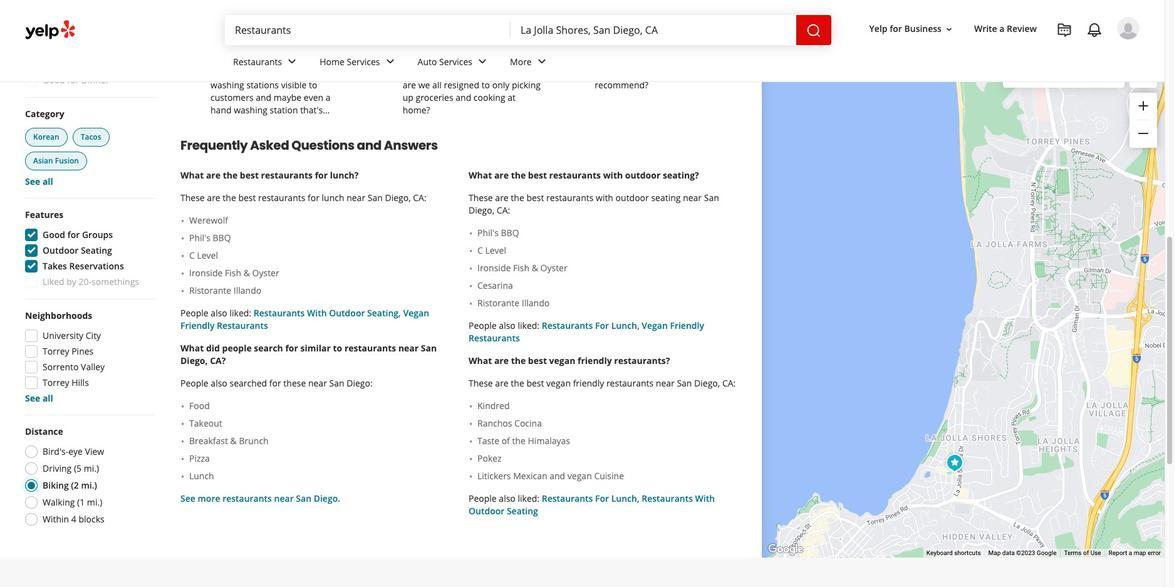 Task type: describe. For each thing, give the bounding box(es) containing it.
more
[[510, 56, 532, 67]]

restaurants? inside byob restaurants? anyone know of local byob restaurants that you could recommend?
[[621, 41, 677, 53]]

also for restaurants with outdoor seating link
[[499, 493, 516, 505]]

food link
[[189, 400, 449, 412]]

see for neighborhoods
[[25, 392, 40, 404]]

restaurants with outdoor seating, link
[[254, 307, 403, 319]]

san inside these are the best restaurants with outdoor seating near san diego, ca:
[[704, 192, 719, 204]]

ristorante illando link for for
[[477, 297, 737, 310]]

people up the food
[[180, 377, 208, 389]]

for inside 'what did people search for similar to restaurants near san diego, ca?'
[[285, 342, 298, 354]]

the inside kindred ranchos cocina taste of the himalayas pokez litickers mexican and vegan cuisine
[[512, 435, 526, 447]]

pizza link
[[189, 453, 449, 465]]

seating?
[[663, 169, 699, 181]]

(1
[[77, 496, 85, 508]]

ironside inside phil's bbq c level ironside fish & oyster cesarina ristorante illando
[[477, 262, 511, 274]]

c inside the werewolf phil's bbq c level ironside fish & oyster ristorante illando
[[189, 250, 195, 261]]

24 chevron down v2 image for restaurants
[[285, 54, 300, 69]]

restaurants inside restaurants are there any restaurants open in san diego area to pick up food? or are we all resigned to only picking up groceries and cooking at home?
[[403, 41, 456, 53]]

near right lunch
[[347, 192, 365, 204]]

breakfast & brunch link
[[189, 435, 449, 448]]

(5
[[74, 463, 82, 474]]

eye
[[68, 446, 83, 458]]

takeout
[[189, 417, 222, 429]]

now
[[67, 11, 86, 23]]

people also liked: restaurants for lunch, for outdoor
[[469, 493, 642, 505]]

also for vegan friendly restaurants link corresponding to with
[[211, 307, 227, 319]]

are for these are the best vegan friendly restaurants near san diego, ca:
[[495, 377, 509, 389]]

best for these are the best restaurants for lunch near san diego, ca:
[[238, 192, 256, 204]]

local
[[663, 54, 682, 66]]

any
[[443, 54, 458, 66]]

1 horizontal spatial hand
[[308, 67, 329, 78]]

torrey for torrey hills
[[43, 377, 69, 389]]

driving
[[43, 463, 72, 474]]

restaurants up kindred link
[[606, 377, 654, 389]]

at
[[508, 92, 516, 104]]

home?
[[403, 104, 430, 116]]

that's…
[[300, 104, 330, 116]]

services for home services
[[347, 56, 380, 67]]

group containing category
[[23, 108, 155, 188]]

lunch?
[[330, 169, 359, 181]]

0 horizontal spatial outdoor
[[43, 245, 78, 256]]

1 horizontal spatial phil's bbq link
[[477, 227, 737, 239]]

Near text field
[[521, 23, 786, 37]]

1 vertical spatial washing
[[234, 104, 268, 116]]

university
[[43, 330, 83, 342]]

illando for restaurants for lunch,
[[522, 297, 550, 309]]

1 horizontal spatial restaurants link
[[403, 41, 456, 53]]

closing.
[[266, 41, 299, 53]]

vegan for restaurants with outdoor seating,
[[403, 307, 429, 319]]

all for category
[[43, 176, 53, 187]]

google image
[[765, 541, 806, 558]]

error
[[1148, 550, 1161, 557]]

search image
[[806, 23, 821, 38]]

c inside phil's bbq c level ironside fish & oyster cesarina ristorante illando
[[477, 245, 483, 256]]

restaurants right more
[[223, 493, 272, 505]]

pokez link
[[477, 453, 737, 465]]

delivery
[[70, 27, 103, 39]]

1 horizontal spatial c level link
[[477, 245, 737, 257]]

what for what are the best restaurants for lunch?
[[180, 169, 204, 181]]

ristorante for cesarina
[[477, 297, 520, 309]]

near up kindred link
[[656, 377, 675, 389]]

all for neighborhoods
[[43, 392, 53, 404]]

that
[[644, 67, 661, 78]]

2 vertical spatial of
[[1083, 550, 1089, 557]]

resigned
[[444, 79, 479, 91]]

litickers
[[477, 470, 511, 482]]

vegan friendly restaurants for for
[[469, 320, 704, 344]]

anyone
[[595, 54, 626, 66]]

dinner
[[81, 74, 109, 86]]

best for these are the best restaurants with outdoor seating near san diego, ca:
[[527, 192, 544, 204]]

review
[[1007, 23, 1037, 35]]

restaurants inside restaurants are there any restaurants open in san diego area to pick up food? or are we all resigned to only picking up groceries and cooking at home?
[[460, 54, 507, 66]]

shortcuts
[[954, 550, 981, 557]]

20-
[[79, 276, 91, 288]]

restaurants down what are the best restaurants for lunch?
[[258, 192, 305, 204]]

bird's-
[[43, 446, 68, 458]]

near down the lunch link at left
[[274, 493, 294, 505]]

and inside restaurants are there any restaurants open in san diego area to pick up food? or are we all resigned to only picking up groceries and cooking at home?
[[456, 92, 471, 104]]

there
[[419, 54, 441, 66]]

the for these are the best restaurants for lunch near san diego, ca:
[[223, 192, 236, 204]]

ironside inside the werewolf phil's bbq c level ironside fish & oyster ristorante illando
[[189, 267, 223, 279]]

best for these are the best vegan friendly restaurants near san diego, ca:
[[527, 377, 544, 389]]

hills
[[72, 377, 89, 389]]

kindred
[[477, 400, 510, 412]]

the for these are the best vegan friendly restaurants near san diego, ca:
[[511, 377, 524, 389]]

topics
[[259, 9, 300, 26]]

& inside the werewolf phil's bbq c level ironside fish & oyster ristorante illando
[[244, 267, 250, 279]]

in
[[533, 54, 540, 66]]

search
[[254, 342, 283, 354]]

report
[[1109, 550, 1127, 557]]

to inside 'what did people search for similar to restaurants near san diego, ca?'
[[333, 342, 342, 354]]

byob restaurants? anyone know of local byob restaurants that you could recommend?
[[595, 41, 707, 91]]

4
[[71, 513, 76, 525]]

0 vertical spatial washing
[[211, 79, 244, 91]]

we
[[418, 79, 430, 91]]

people for restaurants with outdoor seating link
[[469, 493, 497, 505]]

you
[[663, 67, 678, 78]]

vegan for restaurants for lunch,
[[642, 320, 668, 332]]

open now
[[43, 11, 86, 23]]

to left pick
[[466, 67, 475, 78]]

see more restaurants near san diego.
[[180, 493, 340, 505]]

to inside restaurants closing. maybe restaurants should get quality air purifiers and hand washing stations visible to customers and maybe even a hand washing station that's…
[[309, 79, 317, 91]]

vegan for restaurants
[[546, 377, 571, 389]]

0 horizontal spatial phil's bbq link
[[189, 232, 449, 245]]

2 vertical spatial liked:
[[518, 493, 540, 505]]

cocina
[[514, 417, 542, 429]]

none field the near
[[521, 23, 786, 37]]

a for write
[[1000, 23, 1005, 35]]

mi.) for driving (5 mi.)
[[84, 463, 99, 474]]

pokez
[[477, 453, 502, 464]]

walking
[[43, 496, 75, 508]]

fish inside the werewolf phil's bbq c level ironside fish & oyster ristorante illando
[[225, 267, 241, 279]]

and down stations
[[256, 92, 271, 104]]

more
[[198, 493, 220, 505]]

what for what are the best restaurants with outdoor seating?
[[469, 169, 492, 181]]

seating,
[[367, 307, 401, 319]]

good for dinner
[[43, 74, 109, 86]]

1 vertical spatial byob
[[684, 54, 707, 66]]

0 horizontal spatial c level link
[[189, 250, 449, 262]]

groups
[[82, 229, 113, 241]]

somethings
[[91, 276, 139, 288]]

projects image
[[1057, 23, 1072, 38]]

people also liked: restaurants for lunch, for restaurants
[[469, 320, 642, 332]]

terms
[[1064, 550, 1082, 557]]

1 horizontal spatial ironside fish & oyster link
[[477, 262, 737, 275]]

0 horizontal spatial hand
[[211, 104, 232, 116]]

these are the best restaurants for lunch near san diego, ca:
[[180, 192, 426, 204]]

people for vegan friendly restaurants link corresponding to with
[[180, 307, 208, 319]]

taste
[[477, 435, 499, 447]]

frequently
[[180, 137, 248, 154]]

are for these are the best restaurants for lunch near san diego, ca:
[[207, 192, 220, 204]]

bbq inside the werewolf phil's bbq c level ironside fish & oyster ristorante illando
[[213, 232, 231, 244]]

area
[[446, 67, 464, 78]]

asian fusion
[[33, 156, 79, 166]]

24 chevron down v2 image for home services
[[383, 54, 398, 69]]

level inside phil's bbq c level ironside fish & oyster cesarina ristorante illando
[[485, 245, 506, 256]]

are for these are the best restaurants with outdoor seating near san diego, ca:
[[495, 192, 509, 204]]

these for these are the best restaurants with outdoor seating near san diego, ca:
[[469, 192, 493, 204]]

illando for restaurants with outdoor seating,
[[234, 285, 261, 297]]

business categories element
[[223, 45, 1140, 81]]

16 chevron down v2 image
[[944, 24, 954, 34]]

1 horizontal spatial outdoor
[[329, 307, 365, 319]]

yelp for business
[[869, 23, 942, 35]]

himalayas
[[528, 435, 570, 447]]

answers
[[384, 137, 438, 154]]

restaurants up these are the best restaurants for lunch near san diego, ca:
[[261, 169, 313, 181]]

for for restaurants
[[595, 493, 609, 505]]

torrey hills
[[43, 377, 89, 389]]

good for good for groups
[[43, 229, 65, 241]]

also down ca?
[[211, 377, 227, 389]]

questions
[[291, 137, 354, 154]]

san inside 'what did people search for similar to restaurants near san diego, ca?'
[[421, 342, 437, 354]]

for left lunch
[[308, 192, 320, 204]]

for left dinner
[[67, 74, 79, 86]]

people also liked: restaurants with outdoor seating,
[[180, 307, 403, 319]]

noah l. image
[[1117, 17, 1140, 39]]

city
[[86, 330, 101, 342]]

university city
[[43, 330, 101, 342]]

best for what are the best restaurants for lunch?
[[240, 169, 259, 181]]

0 vertical spatial byob
[[595, 41, 619, 53]]

with for seating?
[[603, 169, 623, 181]]

and up lunch?
[[357, 137, 382, 154]]

©2023
[[1016, 550, 1035, 557]]

seating
[[651, 192, 681, 204]]

did
[[206, 342, 220, 354]]

0 horizontal spatial restaurants link
[[223, 45, 310, 81]]

restaurants inside byob restaurants? anyone know of local byob restaurants that you could recommend?
[[595, 67, 642, 78]]

bird's-eye view
[[43, 446, 104, 458]]

sorrento
[[43, 361, 79, 373]]

takes reservations
[[43, 260, 124, 272]]

zoom in image
[[1136, 98, 1151, 113]]

see all for neighborhoods
[[25, 392, 53, 404]]

these are the best vegan friendly restaurants near san diego, ca:
[[469, 377, 736, 389]]

fusion
[[55, 156, 79, 166]]

werewolf phil's bbq c level ironside fish & oyster ristorante illando
[[189, 214, 279, 297]]

& inside food takeout breakfast & brunch pizza lunch
[[230, 435, 237, 447]]

yelp
[[869, 23, 888, 35]]

recommend?
[[595, 79, 649, 91]]

lunch, for restaurants
[[611, 493, 639, 505]]

24 chevron down v2 image for more
[[534, 54, 549, 69]]

ristorante for ironside fish & oyster
[[189, 285, 231, 297]]

by
[[67, 276, 76, 288]]

see all for category
[[25, 176, 53, 187]]

restaurants inside restaurants with outdoor seating
[[642, 493, 693, 505]]

to down pick
[[482, 79, 490, 91]]

werewolf
[[189, 214, 228, 226]]

these are the best restaurants with outdoor seating near san diego, ca:
[[469, 192, 719, 216]]

ranchos cocina link
[[477, 417, 737, 430]]

0 horizontal spatial up
[[403, 92, 413, 104]]



Task type: vqa. For each thing, say whether or not it's contained in the screenshot.
first Photo of Truc N. from the left
no



Task type: locate. For each thing, give the bounding box(es) containing it.
good for good for dinner
[[43, 74, 65, 86]]

1 vertical spatial vegan
[[546, 377, 571, 389]]

group containing neighborhoods
[[21, 310, 155, 405]]

a left map
[[1129, 550, 1132, 557]]

are for what are the best vegan friendly restaurants?
[[494, 355, 509, 367]]

1 horizontal spatial services
[[439, 56, 472, 67]]

None search field
[[225, 15, 834, 45]]

2 vertical spatial ca:
[[722, 377, 736, 389]]

0 vertical spatial friendly
[[578, 355, 612, 367]]

ca: for these are the best restaurants for lunch near san diego, ca:
[[413, 192, 426, 204]]

up up only
[[496, 67, 507, 78]]

1 services from the left
[[347, 56, 380, 67]]

0 vertical spatial up
[[496, 67, 507, 78]]

for down the "cesarina" link
[[595, 320, 609, 332]]

people for vegan friendly restaurants link for for
[[469, 320, 497, 332]]

byob up could
[[684, 54, 707, 66]]

1 horizontal spatial ca:
[[497, 204, 510, 216]]

up up home?
[[403, 92, 413, 104]]

diego, inside these are the best restaurants with outdoor seating near san diego, ca:
[[469, 204, 494, 216]]

2 24 chevron down v2 image from the left
[[475, 54, 490, 69]]

1 see all button from the top
[[25, 176, 53, 187]]

1 vertical spatial mi.)
[[81, 479, 97, 491]]

1 horizontal spatial up
[[496, 67, 507, 78]]

should
[[290, 54, 318, 66]]

1 horizontal spatial seating
[[507, 505, 538, 517]]

1 vertical spatial liked:
[[518, 320, 540, 332]]

0 vertical spatial mi.)
[[84, 463, 99, 474]]

restaurants? up "these are the best vegan friendly restaurants near san diego, ca:"
[[614, 355, 670, 367]]

1 vertical spatial with
[[695, 493, 715, 505]]

ristorante illando link for with
[[189, 285, 449, 297]]

restaurants? up the know
[[621, 41, 677, 53]]

even
[[304, 92, 323, 104]]

customers
[[211, 92, 254, 104]]

0 horizontal spatial ironside fish & oyster link
[[189, 267, 449, 280]]

0 horizontal spatial illando
[[234, 285, 261, 297]]

a inside restaurants closing. maybe restaurants should get quality air purifiers and hand washing stations visible to customers and maybe even a hand washing station that's…
[[326, 92, 331, 104]]

level inside the werewolf phil's bbq c level ironside fish & oyster ristorante illando
[[197, 250, 218, 261]]

2 torrey from the top
[[43, 377, 69, 389]]

litickers mexican and vegan cuisine link
[[477, 470, 737, 483]]

Find text field
[[235, 23, 501, 37]]

bbq inside phil's bbq c level ironside fish & oyster cesarina ristorante illando
[[501, 227, 519, 239]]

with inside restaurants with outdoor seating
[[695, 493, 715, 505]]

restaurants down what are the best restaurants with outdoor seating?
[[546, 192, 594, 204]]

1 lunch, from the top
[[611, 320, 639, 332]]

see down asian
[[25, 176, 40, 187]]

also
[[211, 307, 227, 319], [499, 320, 516, 332], [211, 377, 227, 389], [499, 493, 516, 505]]

0 vertical spatial lunch,
[[611, 320, 639, 332]]

tacos button
[[72, 128, 109, 147]]

1 24 chevron down v2 image from the left
[[285, 54, 300, 69]]

restaurants inside restaurants closing. maybe restaurants should get quality air purifiers and hand washing stations visible to customers and maybe even a hand washing station that's…
[[240, 54, 288, 66]]

diego, inside 'what did people search for similar to restaurants near san diego, ca?'
[[180, 355, 208, 367]]

seating inside restaurants with outdoor seating
[[507, 505, 538, 517]]

1 none field from the left
[[235, 23, 501, 37]]

1 vertical spatial see all
[[25, 392, 53, 404]]

business
[[904, 23, 942, 35]]

vegan friendly restaurants link
[[180, 307, 429, 332], [469, 320, 704, 344]]

1 vertical spatial all
[[43, 176, 53, 187]]

& inside phil's bbq c level ironside fish & oyster cesarina ristorante illando
[[532, 262, 538, 274]]

people
[[180, 307, 208, 319], [469, 320, 497, 332], [180, 377, 208, 389], [469, 493, 497, 505]]

outdoor left 'seating'
[[616, 192, 649, 204]]

taste of the himalayas link
[[477, 435, 737, 448]]

(2
[[71, 479, 79, 491]]

outdoor inside these are the best restaurants with outdoor seating near san diego, ca:
[[616, 192, 649, 204]]

byob up anyone
[[595, 41, 619, 53]]

liked: up what are the best vegan friendly restaurants?
[[518, 320, 540, 332]]

phil's bbq link down these are the best restaurants with outdoor seating near san diego, ca:
[[477, 227, 737, 239]]

to
[[466, 67, 475, 78], [309, 79, 317, 91], [482, 79, 490, 91], [333, 342, 342, 354]]

0 vertical spatial liked:
[[230, 307, 251, 319]]

level down "werewolf"
[[197, 250, 218, 261]]

2 vertical spatial mi.)
[[87, 496, 102, 508]]

0 vertical spatial of
[[652, 54, 661, 66]]

brunch
[[239, 435, 269, 447]]

near up food link on the left bottom of the page
[[308, 377, 327, 389]]

sandpiper wood fired grill & oysters image
[[942, 451, 967, 476]]

friendly for what did people search for similar to restaurants near san diego, ca?
[[180, 320, 215, 332]]

1 horizontal spatial ristorante
[[477, 297, 520, 309]]

24 chevron down v2 image right the more
[[534, 54, 549, 69]]

2 for from the top
[[595, 493, 609, 505]]

outdoor down litickers
[[469, 505, 505, 517]]

c level link down werewolf link
[[189, 250, 449, 262]]

see all button for category
[[25, 176, 53, 187]]

a right write on the right of the page
[[1000, 23, 1005, 35]]

1 horizontal spatial 24 chevron down v2 image
[[534, 54, 549, 69]]

torrey
[[43, 345, 69, 357], [43, 377, 69, 389]]

friendly for what are the best vegan friendly restaurants?
[[670, 320, 704, 332]]

asian
[[33, 156, 53, 166]]

0 vertical spatial with
[[307, 307, 327, 319]]

vegan friendly restaurants link up what are the best vegan friendly restaurants?
[[469, 320, 704, 344]]

1 vertical spatial friendly
[[573, 377, 604, 389]]

none field up byob restaurants? link
[[521, 23, 786, 37]]

0 vertical spatial for
[[595, 320, 609, 332]]

1 people also liked: restaurants for lunch, from the top
[[469, 320, 642, 332]]

what are the best restaurants with outdoor seating?
[[469, 169, 699, 181]]

0 horizontal spatial oyster
[[252, 267, 279, 279]]

terms of use link
[[1064, 550, 1101, 557]]

restaurants closing. link
[[211, 41, 299, 53]]

1 horizontal spatial ristorante illando link
[[477, 297, 737, 310]]

see all down asian
[[25, 176, 53, 187]]

seating inside group
[[81, 245, 112, 256]]

for left these
[[269, 377, 281, 389]]

also up did
[[211, 307, 227, 319]]

1 for from the top
[[595, 320, 609, 332]]

restaurants up these are the best restaurants with outdoor seating near san diego, ca:
[[549, 169, 601, 181]]

ironside fish & oyster link up the "cesarina" link
[[477, 262, 737, 275]]

1 24 chevron down v2 image from the left
[[383, 54, 398, 69]]

these inside these are the best restaurants with outdoor seating near san diego, ca:
[[469, 192, 493, 204]]

0 vertical spatial people also liked: restaurants for lunch,
[[469, 320, 642, 332]]

0 horizontal spatial &
[[230, 435, 237, 447]]

what for what are the best vegan friendly restaurants?
[[469, 355, 492, 367]]

with up these are the best restaurants with outdoor seating near san diego, ca:
[[603, 169, 623, 181]]

0 horizontal spatial byob
[[595, 41, 619, 53]]

vegan friendly restaurants for with
[[180, 307, 429, 332]]

outdoor up 'seating'
[[625, 169, 661, 181]]

phil's up cesarina
[[477, 227, 499, 239]]

restaurants for lunch, link up what are the best vegan friendly restaurants?
[[542, 320, 642, 332]]

fish
[[513, 262, 529, 274], [225, 267, 241, 279]]

ristorante inside the werewolf phil's bbq c level ironside fish & oyster ristorante illando
[[189, 285, 231, 297]]

restaurants for lunch, link for vegan
[[542, 320, 642, 332]]

0 horizontal spatial c
[[189, 250, 195, 261]]

vegan inside kindred ranchos cocina taste of the himalayas pokez litickers mexican and vegan cuisine
[[568, 470, 592, 482]]

0 vertical spatial restaurants?
[[621, 41, 677, 53]]

open
[[43, 11, 65, 23]]

byob restaurants? link
[[595, 41, 677, 53]]

a inside 'link'
[[1000, 23, 1005, 35]]

1 vertical spatial lunch,
[[611, 493, 639, 505]]

vegan friendly restaurants link for with
[[180, 307, 429, 332]]

see all button down asian
[[25, 176, 53, 187]]

for down 'litickers mexican and vegan cuisine' link
[[595, 493, 609, 505]]

diego.
[[314, 493, 340, 505]]

2 vertical spatial a
[[1129, 550, 1132, 557]]

food
[[189, 400, 210, 412]]

24 chevron down v2 image inside home services link
[[383, 54, 398, 69]]

ironside up cesarina
[[477, 262, 511, 274]]

oyster inside the werewolf phil's bbq c level ironside fish & oyster ristorante illando
[[252, 267, 279, 279]]

vegan for restaurants?
[[549, 355, 575, 367]]

1 vertical spatial vegan
[[642, 320, 668, 332]]

restaurants inside restaurants closing. maybe restaurants should get quality air purifiers and hand washing stations visible to customers and maybe even a hand washing station that's…
[[211, 41, 264, 53]]

for
[[595, 320, 609, 332], [595, 493, 609, 505]]

ristorante illando link down the "cesarina" link
[[477, 297, 737, 310]]

lunch, for vegan
[[611, 320, 639, 332]]

liked: for the
[[518, 320, 540, 332]]

people also liked: restaurants for lunch,
[[469, 320, 642, 332], [469, 493, 642, 505]]

san inside restaurants are there any restaurants open in san diego area to pick up food? or are we all resigned to only picking up groceries and cooking at home?
[[403, 67, 418, 78]]

restaurants inside business categories 'element'
[[233, 56, 282, 67]]

of inside kindred ranchos cocina taste of the himalayas pokez litickers mexican and vegan cuisine
[[502, 435, 510, 447]]

1 horizontal spatial phil's
[[477, 227, 499, 239]]

0 vertical spatial ristorante
[[189, 285, 231, 297]]

1 vertical spatial good
[[43, 229, 65, 241]]

0 vertical spatial all
[[432, 79, 442, 91]]

best for what are the best vegan friendly restaurants?
[[528, 355, 547, 367]]

2 see all button from the top
[[25, 392, 53, 404]]

people also searched for these near san diego:
[[180, 377, 373, 389]]

1 good from the top
[[43, 74, 65, 86]]

vegan friendly restaurants link up similar
[[180, 307, 429, 332]]

1 horizontal spatial illando
[[522, 297, 550, 309]]

0 vertical spatial see all
[[25, 176, 53, 187]]

1 horizontal spatial a
[[1000, 23, 1005, 35]]

ironside down "werewolf"
[[189, 267, 223, 279]]

cuisine
[[594, 470, 624, 482]]

1 horizontal spatial &
[[244, 267, 250, 279]]

are
[[403, 79, 416, 91], [206, 169, 221, 181], [494, 169, 509, 181], [207, 192, 220, 204], [495, 192, 509, 204], [494, 355, 509, 367], [495, 377, 509, 389]]

2 horizontal spatial outdoor
[[469, 505, 505, 517]]

fish inside phil's bbq c level ironside fish & oyster cesarina ristorante illando
[[513, 262, 529, 274]]

restaurants for lunch, link for restaurants
[[542, 493, 642, 505]]

0 vertical spatial hand
[[308, 67, 329, 78]]

0 horizontal spatial ristorante illando link
[[189, 285, 449, 297]]

0 horizontal spatial a
[[326, 92, 331, 104]]

the inside these are the best restaurants with outdoor seating near san diego, ca:
[[511, 192, 524, 204]]

notifications image
[[1087, 23, 1102, 38]]

korean
[[33, 132, 59, 142]]

all down the torrey hills
[[43, 392, 53, 404]]

with for seating
[[596, 192, 613, 204]]

vegan friendly restaurants up similar
[[180, 307, 429, 332]]

best
[[240, 169, 259, 181], [528, 169, 547, 181], [238, 192, 256, 204], [527, 192, 544, 204], [528, 355, 547, 367], [527, 377, 544, 389]]

user actions element
[[859, 16, 1157, 93]]

sorrento valley
[[43, 361, 105, 373]]

1 vertical spatial of
[[502, 435, 510, 447]]

to right similar
[[333, 342, 342, 354]]

2 friendly from the left
[[670, 320, 704, 332]]

lunch, down the "cesarina" link
[[611, 320, 639, 332]]

ristorante
[[189, 285, 231, 297], [477, 297, 520, 309]]

for left lunch?
[[315, 169, 328, 181]]

maybe
[[211, 54, 238, 66]]

group
[[1130, 93, 1157, 148], [23, 108, 155, 188], [21, 209, 155, 292], [21, 310, 155, 405]]

24 chevron down v2 image
[[285, 54, 300, 69], [475, 54, 490, 69]]

2 lunch, from the top
[[611, 493, 639, 505]]

for inside group
[[67, 229, 80, 241]]

a for report
[[1129, 550, 1132, 557]]

keyboard shortcuts
[[927, 550, 981, 557]]

washing down quality
[[211, 79, 244, 91]]

the for what are the best restaurants for lunch?
[[223, 169, 238, 181]]

restaurants inside these are the best restaurants with outdoor seating near san diego, ca:
[[546, 192, 594, 204]]

good inside group
[[43, 229, 65, 241]]

1 vertical spatial seating
[[507, 505, 538, 517]]

groceries
[[416, 92, 453, 104]]

2 vertical spatial vegan
[[568, 470, 592, 482]]

near inside these are the best restaurants with outdoor seating near san diego, ca:
[[683, 192, 702, 204]]

option group
[[21, 426, 155, 530]]

1 vertical spatial for
[[595, 493, 609, 505]]

report a map error link
[[1109, 550, 1161, 557]]

restaurants for lunch, link
[[542, 320, 642, 332], [542, 493, 642, 505]]

vegan friendly restaurants link for for
[[469, 320, 704, 344]]

also for vegan friendly restaurants link for for
[[499, 320, 516, 332]]

phil's down "werewolf"
[[189, 232, 210, 244]]

0 horizontal spatial 24 chevron down v2 image
[[285, 54, 300, 69]]

stations
[[246, 79, 279, 91]]

lunch,
[[611, 320, 639, 332], [611, 493, 639, 505]]

24 chevron down v2 image
[[383, 54, 398, 69], [534, 54, 549, 69]]

best inside these are the best restaurants with outdoor seating near san diego, ca:
[[527, 192, 544, 204]]

ristorante down cesarina
[[477, 297, 520, 309]]

up
[[496, 67, 507, 78], [403, 92, 413, 104]]

1 vertical spatial restaurants for lunch, link
[[542, 493, 642, 505]]

services for auto services
[[439, 56, 472, 67]]

1 see all from the top
[[25, 176, 53, 187]]

are
[[403, 54, 417, 66]]

0 horizontal spatial services
[[347, 56, 380, 67]]

restaurants inside 'what did people search for similar to restaurants near san diego, ca?'
[[345, 342, 396, 354]]

breakfast
[[189, 435, 228, 447]]

bbq down "werewolf"
[[213, 232, 231, 244]]

phil's bbq link down werewolf link
[[189, 232, 449, 245]]

ca: for these are the best vegan friendly restaurants near san diego, ca:
[[722, 377, 736, 389]]

map region
[[695, 0, 1174, 568]]

group containing features
[[21, 209, 155, 292]]

what inside 'what did people search for similar to restaurants near san diego, ca?'
[[180, 342, 204, 354]]

to up even at the top of page
[[309, 79, 317, 91]]

restaurants with outdoor seating
[[469, 493, 715, 517]]

24 chevron down v2 image inside auto services link
[[475, 54, 490, 69]]

hand
[[308, 67, 329, 78], [211, 104, 232, 116]]

of for taste
[[502, 435, 510, 447]]

for for vegan
[[595, 320, 609, 332]]

0 vertical spatial vegan
[[549, 355, 575, 367]]

phil's bbq c level ironside fish & oyster cesarina ristorante illando
[[477, 227, 567, 309]]

of inside byob restaurants? anyone know of local byob restaurants that you could recommend?
[[652, 54, 661, 66]]

are for what are the best restaurants for lunch?
[[206, 169, 221, 181]]

see for category
[[25, 176, 40, 187]]

washing down the customers
[[234, 104, 268, 116]]

1 vertical spatial torrey
[[43, 377, 69, 389]]

write
[[974, 23, 997, 35]]

mi.) right the (2
[[81, 479, 97, 491]]

all up "groceries"
[[432, 79, 442, 91]]

what for what did people search for similar to restaurants near san diego, ca?
[[180, 342, 204, 354]]

none field 'find'
[[235, 23, 501, 37]]

1 torrey from the top
[[43, 345, 69, 357]]

24 chevron down v2 image for auto services
[[475, 54, 490, 69]]

0 horizontal spatial with
[[307, 307, 327, 319]]

pizza
[[189, 453, 210, 464]]

outdoor inside restaurants with outdoor seating
[[469, 505, 505, 517]]

see all down the torrey hills
[[25, 392, 53, 404]]

and up visible
[[290, 67, 306, 78]]

are inside restaurants are there any restaurants open in san diego area to pick up food? or are we all resigned to only picking up groceries and cooking at home?
[[403, 79, 416, 91]]

24 chevron down v2 image left are
[[383, 54, 398, 69]]

1 horizontal spatial vegan friendly restaurants
[[469, 320, 704, 344]]

0 horizontal spatial bbq
[[213, 232, 231, 244]]

of up the that
[[652, 54, 661, 66]]

services right home
[[347, 56, 380, 67]]

0 horizontal spatial fish
[[225, 267, 241, 279]]

mi.) for walking (1 mi.)
[[87, 496, 102, 508]]

0 vertical spatial torrey
[[43, 345, 69, 357]]

0 horizontal spatial phil's
[[189, 232, 210, 244]]

0 vertical spatial good
[[43, 74, 65, 86]]

the for these are the best restaurants with outdoor seating near san diego, ca:
[[511, 192, 524, 204]]

zoom out image
[[1136, 126, 1151, 141]]

illando inside phil's bbq c level ironside fish & oyster cesarina ristorante illando
[[522, 297, 550, 309]]

offers
[[43, 27, 68, 39]]

lunch, down cuisine
[[611, 493, 639, 505]]

people down cesarina
[[469, 320, 497, 332]]

mi.) for biking (2 mi.)
[[81, 479, 97, 491]]

1 restaurants for lunch, link from the top
[[542, 320, 642, 332]]

phil's inside the werewolf phil's bbq c level ironside fish & oyster ristorante illando
[[189, 232, 210, 244]]

24 chevron down v2 image inside restaurants link
[[285, 54, 300, 69]]

of
[[652, 54, 661, 66], [502, 435, 510, 447], [1083, 550, 1089, 557]]

2 horizontal spatial &
[[532, 262, 538, 274]]

1 horizontal spatial level
[[485, 245, 506, 256]]

torrey for torrey pines
[[43, 345, 69, 357]]

for right search
[[285, 342, 298, 354]]

food takeout breakfast & brunch pizza lunch
[[189, 400, 269, 482]]

lunch link
[[189, 470, 449, 483]]

for inside button
[[890, 23, 902, 35]]

1 vertical spatial see all button
[[25, 392, 53, 404]]

cesarina link
[[477, 280, 737, 292]]

are inside these are the best restaurants with outdoor seating near san diego, ca:
[[495, 192, 509, 204]]

phil's inside phil's bbq c level ironside fish & oyster cesarina ristorante illando
[[477, 227, 499, 239]]

1 vertical spatial ristorante
[[477, 297, 520, 309]]

mi.)
[[84, 463, 99, 474], [81, 479, 97, 491], [87, 496, 102, 508]]

restaurants up purifiers
[[240, 54, 288, 66]]

are for what are the best restaurants with outdoor seating?
[[494, 169, 509, 181]]

1 vertical spatial outdoor
[[329, 307, 365, 319]]

walking (1 mi.)
[[43, 496, 102, 508]]

ristorante inside phil's bbq c level ironside fish & oyster cesarina ristorante illando
[[477, 297, 520, 309]]

0 vertical spatial seating
[[81, 245, 112, 256]]

seating down 'mexican'
[[507, 505, 538, 517]]

mexican
[[513, 470, 547, 482]]

1 horizontal spatial friendly
[[670, 320, 704, 332]]

friendly for restaurants?
[[578, 355, 612, 367]]

liked: for people
[[230, 307, 251, 319]]

1 vertical spatial with
[[596, 192, 613, 204]]

get
[[320, 54, 333, 66]]

2 horizontal spatial ca:
[[722, 377, 736, 389]]

all down asian
[[43, 176, 53, 187]]

friendly
[[180, 320, 215, 332], [670, 320, 704, 332]]

see all button for neighborhoods
[[25, 392, 53, 404]]

services up resigned
[[439, 56, 472, 67]]

1 horizontal spatial of
[[652, 54, 661, 66]]

illando inside the werewolf phil's bbq c level ironside fish & oyster ristorante illando
[[234, 285, 261, 297]]

ironside fish & oyster link up restaurants with outdoor seating, link
[[189, 267, 449, 280]]

cooking
[[474, 92, 505, 104]]

hand down the customers
[[211, 104, 232, 116]]

the for what are the best restaurants with outdoor seating?
[[511, 169, 526, 181]]

pines
[[72, 345, 94, 357]]

restaurants up "diego:"
[[345, 342, 396, 354]]

2 horizontal spatial of
[[1083, 550, 1089, 557]]

quality
[[211, 67, 238, 78]]

report a map error
[[1109, 550, 1161, 557]]

0 vertical spatial illando
[[234, 285, 261, 297]]

0 vertical spatial vegan
[[403, 307, 429, 319]]

24 chevron down v2 image down closing.
[[285, 54, 300, 69]]

good down "features"
[[43, 229, 65, 241]]

biking
[[43, 479, 69, 491]]

2 horizontal spatial a
[[1129, 550, 1132, 557]]

kindred link
[[477, 400, 737, 412]]

these for these are the best restaurants for lunch near san diego, ca:
[[180, 192, 205, 204]]

all inside restaurants are there any restaurants open in san diego area to pick up food? or are we all resigned to only picking up groceries and cooking at home?
[[432, 79, 442, 91]]

best for what are the best restaurants with outdoor seating?
[[528, 169, 547, 181]]

2 services from the left
[[439, 56, 472, 67]]

and down resigned
[[456, 92, 471, 104]]

2 vertical spatial see
[[180, 493, 195, 505]]

vegan up "these are the best vegan friendly restaurants near san diego, ca:"
[[549, 355, 575, 367]]

terms of use
[[1064, 550, 1101, 557]]

people down litickers
[[469, 493, 497, 505]]

outdoor left seating,
[[329, 307, 365, 319]]

people also liked: restaurants for lunch, up what are the best vegan friendly restaurants?
[[469, 320, 642, 332]]

0 vertical spatial ca:
[[413, 192, 426, 204]]

2 vertical spatial outdoor
[[469, 505, 505, 517]]

oyster up the "cesarina" link
[[540, 262, 567, 274]]

of left use
[[1083, 550, 1089, 557]]

home
[[320, 56, 345, 67]]

within
[[43, 513, 69, 525]]

1 vertical spatial ca:
[[497, 204, 510, 216]]

&
[[532, 262, 538, 274], [244, 267, 250, 279], [230, 435, 237, 447]]

auto services link
[[408, 45, 500, 81]]

offers delivery
[[43, 27, 103, 39]]

level up cesarina
[[485, 245, 506, 256]]

restaurants up recommend?
[[595, 67, 642, 78]]

and inside kindred ranchos cocina taste of the himalayas pokez litickers mexican and vegan cuisine
[[550, 470, 565, 482]]

outdoor for seating?
[[625, 169, 661, 181]]

near inside 'what did people search for similar to restaurants near san diego, ca?'
[[398, 342, 419, 354]]

the for what are the best vegan friendly restaurants?
[[511, 355, 526, 367]]

good up category
[[43, 74, 65, 86]]

option group containing distance
[[21, 426, 155, 530]]

mi.) right (5
[[84, 463, 99, 474]]

none field up home services link
[[235, 23, 501, 37]]

oyster inside phil's bbq c level ironside fish & oyster cesarina ristorante illando
[[540, 262, 567, 274]]

phil's
[[477, 227, 499, 239], [189, 232, 210, 244]]

None field
[[235, 23, 501, 37], [521, 23, 786, 37]]

friendly up "these are the best vegan friendly restaurants near san diego, ca:"
[[578, 355, 612, 367]]

outdoor for seating
[[616, 192, 649, 204]]

2 people also liked: restaurants for lunch, from the top
[[469, 493, 642, 505]]

0 horizontal spatial ca:
[[413, 192, 426, 204]]

driving (5 mi.)
[[43, 463, 99, 474]]

mi.) right the (1
[[87, 496, 102, 508]]

1 horizontal spatial with
[[695, 493, 715, 505]]

1 friendly from the left
[[180, 320, 215, 332]]

ca: inside these are the best restaurants with outdoor seating near san diego, ca:
[[497, 204, 510, 216]]

24 chevron down v2 image inside more link
[[534, 54, 549, 69]]

1 horizontal spatial oyster
[[540, 262, 567, 274]]

oyster up the people also liked: restaurants with outdoor seating,
[[252, 267, 279, 279]]

0 horizontal spatial vegan friendly restaurants link
[[180, 307, 429, 332]]

0 vertical spatial a
[[1000, 23, 1005, 35]]

2 none field from the left
[[521, 23, 786, 37]]

0 vertical spatial outdoor
[[43, 245, 78, 256]]

keyboard
[[927, 550, 953, 557]]

outdoor up "takes"
[[43, 245, 78, 256]]

2 restaurants for lunch, link from the top
[[542, 493, 642, 505]]

2 see all from the top
[[25, 392, 53, 404]]

1 vertical spatial restaurants?
[[614, 355, 670, 367]]

these for these are the best vegan friendly restaurants near san diego, ca:
[[469, 377, 493, 389]]

vegan friendly restaurants up what are the best vegan friendly restaurants?
[[469, 320, 704, 344]]

could
[[680, 67, 703, 78]]

within 4 blocks
[[43, 513, 104, 525]]

0 vertical spatial with
[[603, 169, 623, 181]]

2 24 chevron down v2 image from the left
[[534, 54, 549, 69]]

searched
[[230, 377, 267, 389]]

2 good from the top
[[43, 229, 65, 241]]

friendly for restaurants
[[573, 377, 604, 389]]

with inside these are the best restaurants with outdoor seating near san diego, ca:
[[596, 192, 613, 204]]

1 vertical spatial a
[[326, 92, 331, 104]]

1 vertical spatial hand
[[211, 104, 232, 116]]

with down what are the best restaurants with outdoor seating?
[[596, 192, 613, 204]]

near down seating,
[[398, 342, 419, 354]]

asked
[[250, 137, 289, 154]]

0 horizontal spatial none field
[[235, 23, 501, 37]]

vegan down what are the best vegan friendly restaurants?
[[546, 377, 571, 389]]

of for know
[[652, 54, 661, 66]]

a
[[1000, 23, 1005, 35], [326, 92, 331, 104], [1129, 550, 1132, 557]]

0 vertical spatial see all button
[[25, 176, 53, 187]]



